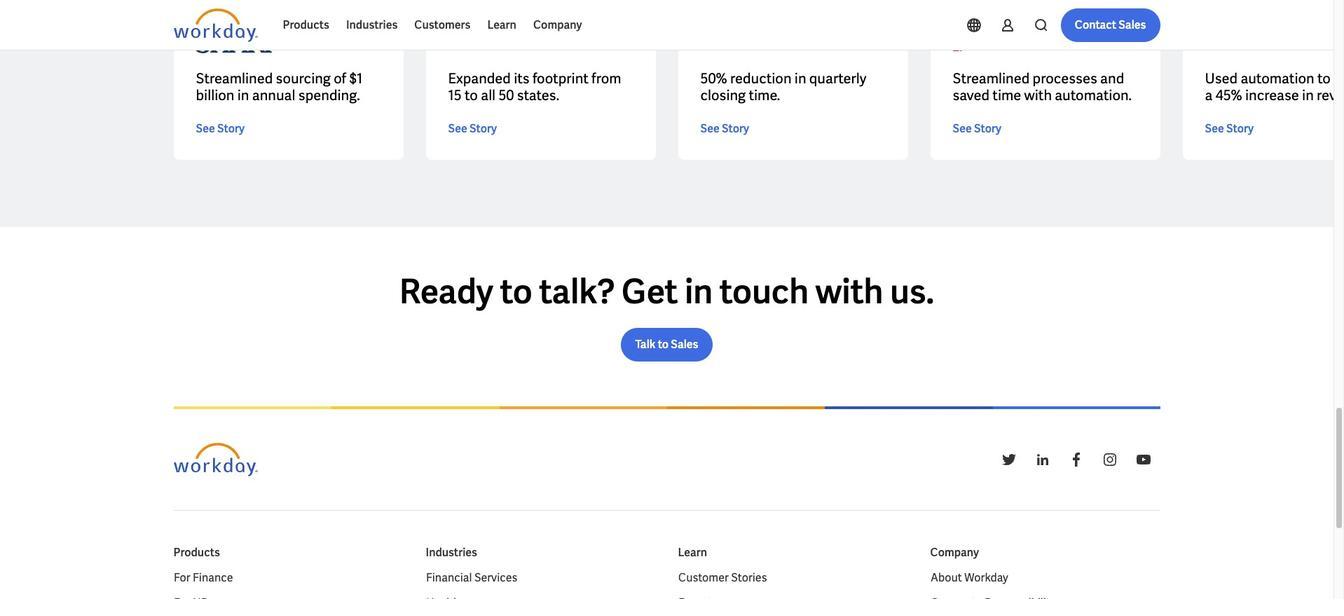 Task type: describe. For each thing, give the bounding box(es) containing it.
stories
[[731, 571, 767, 585]]

talk to sales link
[[621, 328, 713, 362]]

for finance link
[[173, 570, 233, 587]]

talk to sales
[[635, 337, 699, 352]]

financial services list
[[426, 570, 656, 599]]

see for used automation to su
[[1205, 121, 1224, 136]]

ready to talk? get in touch with us.
[[399, 270, 935, 313]]

about workday list
[[931, 570, 1160, 599]]

company inside dropdown button
[[533, 18, 582, 32]]

of
[[334, 69, 346, 88]]

3 story from the left
[[722, 121, 749, 136]]

industries button
[[338, 8, 406, 42]]

to inside the "talk to sales" link
[[658, 337, 669, 352]]

story for streamlined processes and saved time with automation.
[[974, 121, 1002, 136]]

50%
[[701, 69, 727, 88]]

used automation to su
[[1205, 69, 1344, 104]]

sharp healthcare image
[[196, 20, 280, 59]]

automation
[[1241, 69, 1315, 88]]

list item for customer stories
[[678, 595, 908, 599]]

about
[[931, 571, 962, 585]]

$1
[[349, 69, 363, 88]]

denver image
[[953, 0, 1139, 8]]

get
[[622, 270, 678, 313]]

healthfirst (hf management services, llc) image
[[1205, 20, 1289, 59]]

time
[[993, 86, 1022, 104]]

touch
[[720, 270, 809, 313]]

streamlined for time
[[953, 69, 1030, 88]]

learn inside dropdown button
[[487, 18, 517, 32]]

1 vertical spatial with
[[816, 270, 884, 313]]

saved
[[953, 86, 990, 104]]

1 horizontal spatial industries
[[426, 545, 477, 560]]

see story for streamlined sourcing of $1 billion in annual spending.
[[196, 121, 245, 136]]

1 horizontal spatial sales
[[1119, 18, 1146, 32]]

streamlined processes and saved time with automation.
[[953, 69, 1132, 104]]

expanded its footprint from 15 to all 50 states.
[[448, 69, 621, 104]]

automation.
[[1055, 86, 1132, 104]]

streamlined for billion
[[196, 69, 273, 88]]

healthfirst image
[[1205, 0, 1344, 8]]

for finance
[[173, 571, 233, 585]]

see story for streamlined processes and saved time with automation.
[[953, 121, 1002, 136]]

1 vertical spatial products
[[173, 545, 220, 560]]

customer stories
[[678, 571, 767, 585]]

0 horizontal spatial sales
[[671, 337, 699, 352]]

annual
[[252, 86, 295, 104]]

go to instagram image
[[1102, 451, 1118, 468]]

go to facebook image
[[1068, 451, 1085, 468]]

finance
[[192, 571, 233, 585]]

in inside 50% reduction in quarterly closing time.
[[795, 69, 807, 88]]

story for streamlined sourcing of $1 billion in annual spending.
[[217, 121, 245, 136]]

3 see from the left
[[701, 121, 720, 136]]

and
[[1101, 69, 1125, 88]]

workday
[[964, 571, 1008, 585]]

1 horizontal spatial learn
[[678, 545, 707, 560]]

see for streamlined processes and saved time with automation.
[[953, 121, 972, 136]]

industries inside dropdown button
[[346, 18, 398, 32]]

products button
[[274, 8, 338, 42]]

expanded
[[448, 69, 511, 88]]

to inside used automation to su
[[1318, 69, 1331, 88]]

for finance list
[[173, 570, 403, 599]]

go to twitter image
[[1001, 451, 1017, 468]]

us.
[[890, 270, 935, 313]]

go to linkedin image
[[1034, 451, 1051, 468]]

go to youtube image
[[1135, 451, 1152, 468]]

billion
[[196, 86, 234, 104]]



Task type: vqa. For each thing, say whether or not it's contained in the screenshot.
the in inside the 50% Reduction In Quarterly Closing Time.
yes



Task type: locate. For each thing, give the bounding box(es) containing it.
story
[[217, 121, 245, 136], [470, 121, 497, 136], [722, 121, 749, 136], [974, 121, 1002, 136], [1227, 121, 1254, 136]]

story down billion
[[217, 121, 245, 136]]

sales right "contact"
[[1119, 18, 1146, 32]]

see down closing
[[701, 121, 720, 136]]

5 see from the left
[[1205, 121, 1224, 136]]

1 vertical spatial go to the homepage image
[[173, 443, 258, 477]]

go to the homepage image
[[173, 8, 258, 42], [173, 443, 258, 477]]

quarterly
[[809, 69, 867, 88]]

story down the all
[[470, 121, 497, 136]]

list item for financial services
[[426, 595, 656, 599]]

all
[[481, 86, 496, 104]]

learn left the 'company' dropdown button at the top left of the page
[[487, 18, 517, 32]]

0 horizontal spatial company
[[533, 18, 582, 32]]

learn button
[[479, 8, 525, 42]]

states.
[[517, 86, 560, 104]]

learn up customer
[[678, 545, 707, 560]]

talk?
[[539, 270, 615, 313]]

to left the talk?
[[500, 270, 533, 313]]

industries
[[346, 18, 398, 32], [426, 545, 477, 560]]

3 see story from the left
[[701, 121, 749, 136]]

financial
[[426, 571, 472, 585]]

1 horizontal spatial with
[[1025, 86, 1052, 104]]

industries up the financial
[[426, 545, 477, 560]]

50% reduction in quarterly closing time.
[[701, 69, 867, 104]]

1 streamlined from the left
[[196, 69, 273, 88]]

1 story from the left
[[217, 121, 245, 136]]

company
[[533, 18, 582, 32], [931, 545, 979, 560]]

used
[[1205, 69, 1238, 88]]

story down saved on the right top of the page
[[974, 121, 1002, 136]]

see story
[[196, 121, 245, 136], [448, 121, 497, 136], [701, 121, 749, 136], [953, 121, 1002, 136], [1205, 121, 1254, 136]]

see story down the used
[[1205, 121, 1254, 136]]

0 horizontal spatial in
[[237, 86, 249, 104]]

1 see story from the left
[[196, 121, 245, 136]]

2 go to the homepage image from the top
[[173, 443, 258, 477]]

closing
[[701, 86, 746, 104]]

city and county of denver image
[[953, 20, 1037, 59]]

0 vertical spatial industries
[[346, 18, 398, 32]]

contact sales link
[[1061, 8, 1160, 42]]

1 horizontal spatial products
[[283, 18, 329, 32]]

in inside streamlined sourcing of $1 billion in annual spending.
[[237, 86, 249, 104]]

2 streamlined from the left
[[953, 69, 1030, 88]]

0 horizontal spatial products
[[173, 545, 220, 560]]

1 vertical spatial learn
[[678, 545, 707, 560]]

50
[[499, 86, 514, 104]]

sales right talk
[[671, 337, 699, 352]]

2 see story from the left
[[448, 121, 497, 136]]

1 go to the homepage image from the top
[[173, 8, 258, 42]]

1 horizontal spatial company
[[931, 545, 979, 560]]

spending.
[[298, 86, 360, 104]]

0 vertical spatial company
[[533, 18, 582, 32]]

0 vertical spatial with
[[1025, 86, 1052, 104]]

from
[[592, 69, 621, 88]]

4 see story from the left
[[953, 121, 1002, 136]]

0 horizontal spatial with
[[816, 270, 884, 313]]

streamlined down sharp healthcare image
[[196, 69, 273, 88]]

streamlined down the city and county of denver "image"
[[953, 69, 1030, 88]]

see down billion
[[196, 121, 215, 136]]

2 list item from the left
[[426, 595, 656, 599]]

see down 15
[[448, 121, 467, 136]]

customers button
[[406, 8, 479, 42]]

su
[[1334, 69, 1344, 88]]

list item
[[173, 595, 403, 599], [426, 595, 656, 599], [678, 595, 908, 599], [931, 595, 1160, 599]]

processes
[[1033, 69, 1098, 88]]

products up for finance
[[173, 545, 220, 560]]

streamlined
[[196, 69, 273, 88], [953, 69, 1030, 88]]

0 vertical spatial learn
[[487, 18, 517, 32]]

0 horizontal spatial learn
[[487, 18, 517, 32]]

with inside streamlined processes and saved time with automation.
[[1025, 86, 1052, 104]]

see down saved on the right top of the page
[[953, 121, 972, 136]]

in right get
[[685, 270, 713, 313]]

with left us. at the right of the page
[[816, 270, 884, 313]]

to inside expanded its footprint from 15 to all 50 states.
[[465, 86, 478, 104]]

to
[[1318, 69, 1331, 88], [465, 86, 478, 104], [500, 270, 533, 313], [658, 337, 669, 352]]

1 horizontal spatial streamlined
[[953, 69, 1030, 88]]

products
[[283, 18, 329, 32], [173, 545, 220, 560]]

1 list item from the left
[[173, 595, 403, 599]]

4 story from the left
[[974, 121, 1002, 136]]

ready
[[399, 270, 493, 313]]

with
[[1025, 86, 1052, 104], [816, 270, 884, 313]]

sharp healthcare image
[[196, 0, 382, 8]]

about workday link
[[931, 570, 1008, 587]]

time.
[[749, 86, 780, 104]]

learn
[[487, 18, 517, 32], [678, 545, 707, 560]]

5 see story from the left
[[1205, 121, 1254, 136]]

0 vertical spatial products
[[283, 18, 329, 32]]

0 horizontal spatial industries
[[346, 18, 398, 32]]

about workday
[[931, 571, 1008, 585]]

see story down closing
[[701, 121, 749, 136]]

financial services
[[426, 571, 517, 585]]

list item for about workday
[[931, 595, 1160, 599]]

see story down the all
[[448, 121, 497, 136]]

its
[[514, 69, 530, 88]]

customer
[[678, 571, 729, 585]]

see down the used
[[1205, 121, 1224, 136]]

4 list item from the left
[[931, 595, 1160, 599]]

see
[[196, 121, 215, 136], [448, 121, 467, 136], [701, 121, 720, 136], [953, 121, 972, 136], [1205, 121, 1224, 136]]

with right time
[[1025, 86, 1052, 104]]

to left the su
[[1318, 69, 1331, 88]]

2 horizontal spatial in
[[795, 69, 807, 88]]

story for used automation to su
[[1227, 121, 1254, 136]]

for
[[173, 571, 190, 585]]

streamlined inside streamlined sourcing of $1 billion in annual spending.
[[196, 69, 273, 88]]

in
[[795, 69, 807, 88], [237, 86, 249, 104], [685, 270, 713, 313]]

0 vertical spatial go to the homepage image
[[173, 8, 258, 42]]

see story down saved on the right top of the page
[[953, 121, 1002, 136]]

reduction
[[730, 69, 792, 88]]

to right 15
[[465, 86, 478, 104]]

story down the used
[[1227, 121, 1254, 136]]

4 see from the left
[[953, 121, 972, 136]]

0 vertical spatial sales
[[1119, 18, 1146, 32]]

industries up $1
[[346, 18, 398, 32]]

shake shack enterprises, llc image
[[701, 20, 785, 59]]

services
[[474, 571, 517, 585]]

1 vertical spatial sales
[[671, 337, 699, 352]]

to right talk
[[658, 337, 669, 352]]

customers
[[415, 18, 471, 32]]

1 see from the left
[[196, 121, 215, 136]]

sales
[[1119, 18, 1146, 32], [671, 337, 699, 352]]

streamlined inside streamlined processes and saved time with automation.
[[953, 69, 1030, 88]]

1 vertical spatial company
[[931, 545, 979, 560]]

company up about
[[931, 545, 979, 560]]

footprint
[[533, 69, 589, 88]]

company button
[[525, 8, 591, 42]]

3 list item from the left
[[678, 595, 908, 599]]

5 story from the left
[[1227, 121, 1254, 136]]

list item for for finance
[[173, 595, 403, 599]]

in right billion
[[237, 86, 249, 104]]

go to the homepage image for industries
[[173, 443, 258, 477]]

contact
[[1075, 18, 1117, 32]]

customer stories list
[[678, 570, 908, 599]]

streamlined sourcing of $1 billion in annual spending.
[[196, 69, 363, 104]]

see for streamlined sourcing of $1 billion in annual spending.
[[196, 121, 215, 136]]

15
[[448, 86, 462, 104]]

sourcing
[[276, 69, 331, 88]]

in left quarterly
[[795, 69, 807, 88]]

company up footprint
[[533, 18, 582, 32]]

see story for used automation to su
[[1205, 121, 1254, 136]]

go to the homepage image for ready to talk? get in touch with us.
[[173, 8, 258, 42]]

1 vertical spatial industries
[[426, 545, 477, 560]]

2 story from the left
[[470, 121, 497, 136]]

story down closing
[[722, 121, 749, 136]]

financial services link
[[426, 570, 517, 587]]

contact sales
[[1075, 18, 1146, 32]]

keybank n.a. image
[[448, 20, 532, 59]]

1 horizontal spatial in
[[685, 270, 713, 313]]

2 see from the left
[[448, 121, 467, 136]]

talk
[[635, 337, 656, 352]]

customer stories link
[[678, 570, 767, 587]]

see story down billion
[[196, 121, 245, 136]]

products down sharp healthcare image
[[283, 18, 329, 32]]

products inside dropdown button
[[283, 18, 329, 32]]

0 horizontal spatial streamlined
[[196, 69, 273, 88]]



